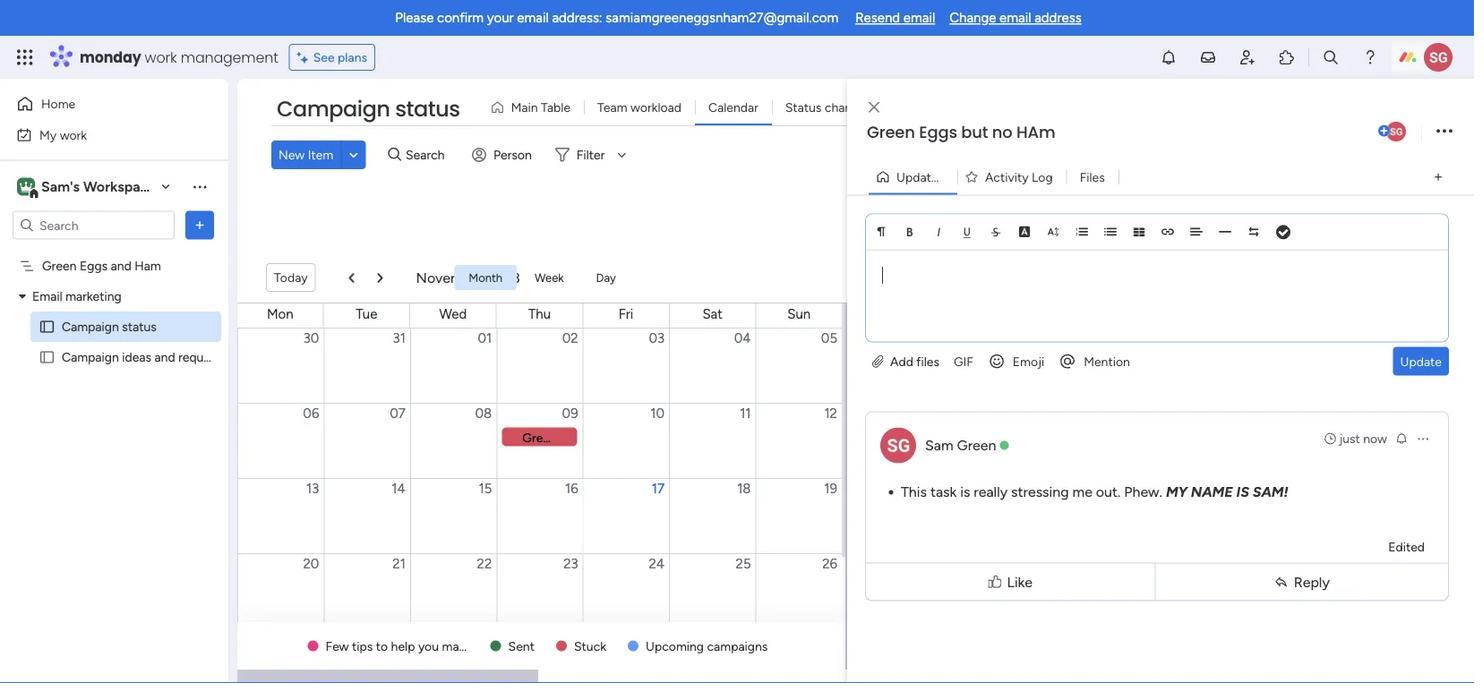 Task type: locate. For each thing, give the bounding box(es) containing it.
tue
[[356, 306, 377, 322]]

sent
[[508, 639, 535, 654]]

mention
[[1084, 354, 1130, 369]]

eggs left 'but'
[[919, 121, 957, 144]]

0 vertical spatial work
[[145, 47, 177, 67]]

campaign up item
[[277, 94, 390, 124]]

status chart button
[[772, 93, 867, 122]]

stuck
[[574, 639, 606, 654]]

search everything image
[[1322, 48, 1340, 66]]

main table button
[[483, 93, 584, 122]]

gif
[[954, 354, 973, 369]]

chart
[[825, 100, 854, 115]]

mon
[[267, 306, 293, 322]]

0 vertical spatial options image
[[1437, 120, 1453, 144]]

campaign left ideas
[[62, 350, 119, 365]]

workspace selection element
[[17, 176, 158, 199]]

work for my
[[60, 127, 87, 142]]

dapulse addbtn image
[[1378, 125, 1390, 137]]

2 email from the left
[[904, 10, 935, 26]]

1 vertical spatial status
[[122, 319, 157, 335]]

email right the change
[[1000, 10, 1031, 26]]

my
[[39, 127, 57, 142]]

0 vertical spatial green
[[867, 121, 915, 144]]

upcoming campaigns
[[646, 639, 768, 654]]

options image down workspace options image
[[191, 216, 209, 234]]

workspace options image
[[191, 178, 209, 195]]

week
[[535, 270, 564, 285]]

campaign
[[277, 94, 390, 124], [62, 319, 119, 335], [62, 350, 119, 365]]

0 vertical spatial and
[[111, 258, 131, 274]]

2 vertical spatial options image
[[1416, 432, 1430, 446]]

1 email from the left
[[517, 10, 549, 26]]

green up email
[[42, 258, 77, 274]]

campaign ideas and requests
[[62, 350, 227, 365]]

1 horizontal spatial email
[[904, 10, 935, 26]]

bold image
[[904, 225, 916, 238]]

1 vertical spatial eggs
[[80, 258, 108, 274]]

workload
[[631, 100, 682, 115]]

email for change email address
[[1000, 10, 1031, 26]]

1 horizontal spatial status
[[395, 94, 460, 124]]

2 vertical spatial campaign
[[62, 350, 119, 365]]

Campaign status field
[[272, 94, 464, 124]]

list arrow image
[[349, 272, 354, 283]]

0 vertical spatial public board image
[[39, 318, 56, 335]]

green right sam
[[957, 437, 996, 454]]

0 vertical spatial eggs
[[919, 121, 957, 144]]

invite members image
[[1239, 48, 1257, 66]]

day link
[[582, 265, 630, 290]]

/
[[947, 169, 952, 185]]

change email address link
[[950, 10, 1082, 26]]

1 horizontal spatial work
[[145, 47, 177, 67]]

email for resend email
[[904, 10, 935, 26]]

sam
[[925, 437, 954, 454]]

underline image
[[961, 225, 974, 238]]

like
[[1007, 574, 1033, 591]]

home
[[41, 96, 75, 112]]

1 horizontal spatial green
[[867, 121, 915, 144]]

angle down image
[[349, 148, 358, 162]]

and left ham
[[111, 258, 131, 274]]

options image
[[1437, 120, 1453, 144], [191, 216, 209, 234], [1416, 432, 1430, 446]]

marketing
[[65, 289, 122, 304]]

just now
[[1339, 431, 1387, 446]]

Search in workspace field
[[38, 215, 150, 236]]

1 vertical spatial campaign
[[62, 319, 119, 335]]

dapulse attachment image
[[872, 354, 884, 369]]

status up ideas
[[122, 319, 157, 335]]

public board image for campaign status
[[39, 318, 56, 335]]

activity
[[985, 169, 1029, 185]]

2 public board image from the top
[[39, 349, 56, 366]]

log
[[1032, 169, 1053, 185]]

1 horizontal spatial and
[[154, 350, 175, 365]]

1 horizontal spatial eggs
[[919, 121, 957, 144]]

samiamgreeneggsnham27@gmail.com
[[606, 10, 839, 26]]

add view image
[[1435, 170, 1442, 183]]

eggs
[[919, 121, 957, 144], [80, 258, 108, 274]]

new item
[[279, 147, 333, 163]]

help image
[[1361, 48, 1379, 66]]

work right monday
[[145, 47, 177, 67]]

campaign status down marketing
[[62, 319, 157, 335]]

1 vertical spatial work
[[60, 127, 87, 142]]

2 vertical spatial green
[[957, 437, 996, 454]]

1 horizontal spatial campaign status
[[277, 94, 460, 124]]

resend email
[[856, 10, 935, 26]]

green down close 'icon'
[[867, 121, 915, 144]]

wed
[[439, 306, 467, 322]]

1 vertical spatial green
[[42, 258, 77, 274]]

just now link
[[1323, 430, 1387, 448]]

2 horizontal spatial green
[[957, 437, 996, 454]]

2023
[[487, 269, 520, 286]]

0 horizontal spatial email
[[517, 10, 549, 26]]

campaign down marketing
[[62, 319, 119, 335]]

eggs up marketing
[[80, 258, 108, 274]]

0 horizontal spatial eggs
[[80, 258, 108, 274]]

home button
[[11, 90, 193, 118]]

1 vertical spatial public board image
[[39, 349, 56, 366]]

status up search 'field'
[[395, 94, 460, 124]]

green inside "field"
[[867, 121, 915, 144]]

change email address
[[950, 10, 1082, 26]]

green for green eggs but no ham
[[867, 121, 915, 144]]

work right my
[[60, 127, 87, 142]]

campaign status up angle down icon
[[277, 94, 460, 124]]

rtl ltr image
[[1248, 225, 1260, 238]]

status
[[395, 94, 460, 124], [122, 319, 157, 335]]

1 horizontal spatial options image
[[1416, 432, 1430, 446]]

workspace image
[[20, 177, 32, 197]]

address:
[[552, 10, 602, 26]]

list arrow image
[[378, 272, 383, 283]]

email right your
[[517, 10, 549, 26]]

reply
[[1294, 574, 1330, 591]]

Search field
[[401, 142, 455, 167]]

size image
[[1047, 225, 1060, 238]]

2 horizontal spatial email
[[1000, 10, 1031, 26]]

sun
[[787, 306, 811, 322]]

campaign status inside campaign status field
[[277, 94, 460, 124]]

green eggs and ham
[[42, 258, 161, 274]]

1
[[955, 169, 960, 185]]

0 horizontal spatial campaign status
[[62, 319, 157, 335]]

format image
[[875, 225, 888, 238]]

table
[[541, 100, 571, 115]]

2 horizontal spatial options image
[[1437, 120, 1453, 144]]

day
[[596, 270, 616, 285]]

eggs inside "field"
[[919, 121, 957, 144]]

workspace image
[[17, 177, 35, 197]]

see plans
[[313, 50, 367, 65]]

align image
[[1190, 225, 1203, 238]]

and right ideas
[[154, 350, 175, 365]]

campaign for campaign status's public board image
[[62, 319, 119, 335]]

list box
[[0, 247, 228, 614]]

1 vertical spatial and
[[154, 350, 175, 365]]

confirm
[[437, 10, 484, 26]]

email right resend at the right top of page
[[904, 10, 935, 26]]

0 horizontal spatial green
[[42, 258, 77, 274]]

please confirm your email address: samiamgreeneggsnham27@gmail.com
[[395, 10, 839, 26]]

campaign status
[[277, 94, 460, 124], [62, 319, 157, 335]]

sam green image
[[1424, 43, 1453, 72]]

status chart
[[785, 100, 854, 115]]

sam green
[[925, 437, 996, 454]]

ham
[[135, 258, 161, 274]]

email
[[517, 10, 549, 26], [904, 10, 935, 26], [1000, 10, 1031, 26]]

reminder image
[[1395, 431, 1409, 446]]

this
[[901, 484, 927, 501]]

3 email from the left
[[1000, 10, 1031, 26]]

is
[[1237, 484, 1249, 501]]

options image right reminder icon at right bottom
[[1416, 432, 1430, 446]]

management
[[181, 47, 278, 67]]

email
[[32, 289, 62, 304]]

1 public board image from the top
[[39, 318, 56, 335]]

0 vertical spatial campaign
[[277, 94, 390, 124]]

strikethrough image
[[990, 225, 1002, 238]]

options image up the add view icon
[[1437, 120, 1453, 144]]

sam green link
[[925, 437, 996, 454]]

0 horizontal spatial and
[[111, 258, 131, 274]]

activity log
[[985, 169, 1053, 185]]

0 horizontal spatial status
[[122, 319, 157, 335]]

public board image
[[39, 318, 56, 335], [39, 349, 56, 366]]

0 horizontal spatial options image
[[191, 216, 209, 234]]

0 horizontal spatial work
[[60, 127, 87, 142]]

0 vertical spatial status
[[395, 94, 460, 124]]

my work button
[[11, 120, 193, 149]]

my work
[[39, 127, 87, 142]]

work inside button
[[60, 127, 87, 142]]

green for green eggs and ham
[[42, 258, 77, 274]]

today
[[274, 270, 308, 285]]

thu
[[528, 306, 551, 322]]

0 vertical spatial campaign status
[[277, 94, 460, 124]]

see
[[313, 50, 335, 65]]

main
[[511, 100, 538, 115]]

italic image
[[932, 225, 945, 238]]

change
[[950, 10, 996, 26]]



Task type: vqa. For each thing, say whether or not it's contained in the screenshot.
"Workspace selection" element
yes



Task type: describe. For each thing, give the bounding box(es) containing it.
and for ideas
[[154, 350, 175, 365]]

sam's workspace
[[41, 178, 156, 195]]

november
[[416, 269, 484, 286]]

gif button
[[947, 347, 981, 376]]

team workload button
[[584, 93, 695, 122]]

text color image
[[1018, 225, 1031, 238]]

phew.
[[1124, 484, 1163, 501]]

campaign inside campaign status field
[[277, 94, 390, 124]]

work for monday
[[145, 47, 177, 67]]

files
[[917, 354, 940, 369]]

dapulse drag 2 image
[[850, 361, 856, 382]]

me
[[1073, 484, 1093, 501]]

emoji
[[1013, 354, 1044, 369]]

is
[[960, 484, 970, 501]]

v2 search image
[[388, 145, 401, 165]]

&bull; bullets image
[[1104, 225, 1117, 238]]

reply button
[[1159, 567, 1445, 597]]

item
[[308, 147, 333, 163]]

address
[[1035, 10, 1082, 26]]

person
[[494, 147, 532, 163]]

status
[[785, 100, 822, 115]]

notifications image
[[1160, 48, 1178, 66]]

email marketing
[[32, 289, 122, 304]]

task
[[930, 484, 957, 501]]

requests
[[178, 350, 227, 365]]

person button
[[465, 141, 543, 169]]

team workload
[[597, 100, 682, 115]]

add files
[[887, 354, 940, 369]]

just
[[1339, 431, 1360, 446]]

activity log button
[[957, 163, 1066, 191]]

month
[[469, 270, 503, 285]]

edited
[[1388, 539, 1425, 554]]

close image
[[869, 101, 880, 114]]

arrow down image
[[611, 144, 633, 166]]

caret down image
[[19, 290, 26, 303]]

out.
[[1096, 484, 1121, 501]]

today button
[[266, 263, 316, 292]]

mention button
[[1052, 347, 1137, 376]]

but
[[961, 121, 988, 144]]

now
[[1363, 431, 1387, 446]]

calendar button
[[695, 93, 772, 122]]

this task is really stressing me out. phew. my name is sam!
[[901, 484, 1288, 501]]

sam's
[[41, 178, 80, 195]]

1 vertical spatial options image
[[191, 216, 209, 234]]

upcoming
[[646, 639, 704, 654]]

add
[[890, 354, 913, 369]]

resend email link
[[856, 10, 935, 26]]

resend
[[856, 10, 900, 26]]

campaign for public board image for campaign ideas and requests
[[62, 350, 119, 365]]

workspace
[[83, 178, 156, 195]]

ham
[[1017, 121, 1055, 144]]

new item button
[[271, 141, 341, 169]]

1 vertical spatial campaign status
[[62, 319, 157, 335]]

checklist image
[[1276, 226, 1291, 239]]

fri
[[619, 306, 634, 322]]

plans
[[338, 50, 367, 65]]

please
[[395, 10, 434, 26]]

updates / 1 button
[[869, 163, 960, 191]]

eggs for but
[[919, 121, 957, 144]]

my
[[1166, 484, 1188, 501]]

sam green image
[[1385, 120, 1408, 143]]

Green Eggs but no HAm field
[[863, 121, 1375, 144]]

filter
[[577, 147, 605, 163]]

calendar
[[708, 100, 758, 115]]

green eggs but no ham
[[867, 121, 1055, 144]]

updates
[[897, 169, 944, 185]]

list box containing green eggs and ham
[[0, 247, 228, 614]]

november 2023
[[416, 269, 520, 286]]

and for eggs
[[111, 258, 131, 274]]

week link
[[520, 265, 578, 290]]

emoji button
[[981, 347, 1052, 376]]

no
[[992, 121, 1013, 144]]

inbox image
[[1199, 48, 1217, 66]]

ideas
[[122, 350, 151, 365]]

main table
[[511, 100, 571, 115]]

link image
[[1162, 225, 1174, 238]]

update button
[[1393, 347, 1449, 376]]

new
[[279, 147, 305, 163]]

campaigns
[[707, 639, 768, 654]]

your
[[487, 10, 514, 26]]

filter button
[[548, 141, 633, 169]]

sam's workspace button
[[13, 172, 178, 202]]

select product image
[[16, 48, 34, 66]]

1. numbers image
[[1076, 225, 1088, 238]]

files
[[1080, 169, 1105, 185]]

month link
[[454, 265, 517, 290]]

eggs for and
[[80, 258, 108, 274]]

name
[[1191, 484, 1233, 501]]

apps image
[[1278, 48, 1296, 66]]

table image
[[1133, 225, 1146, 238]]

public board image for campaign ideas and requests
[[39, 349, 56, 366]]

sam!
[[1253, 484, 1288, 501]]

line image
[[1219, 225, 1232, 238]]

stressing
[[1011, 484, 1069, 501]]

status inside field
[[395, 94, 460, 124]]

files button
[[1066, 163, 1118, 191]]

update
[[1400, 354, 1442, 369]]

see plans button
[[289, 44, 375, 71]]



